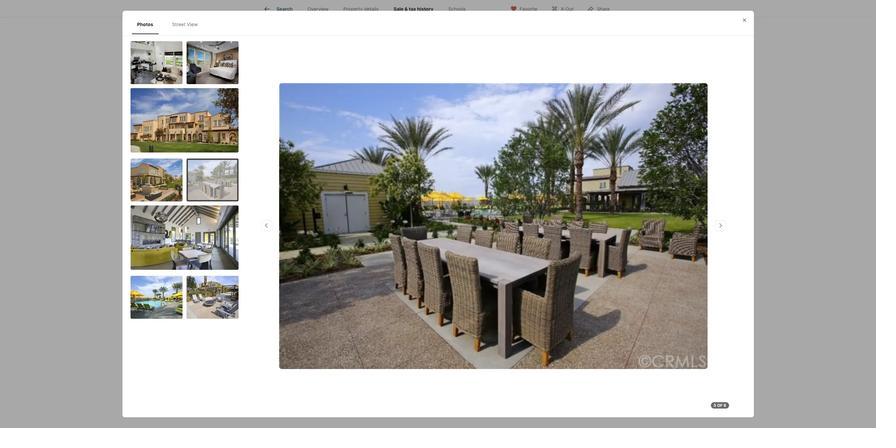 Task type: describe. For each thing, give the bounding box(es) containing it.
x-out button
[[546, 2, 579, 15]]

agent.
[[566, 115, 578, 121]]

bright
[[307, 347, 322, 353]]

favorite
[[520, 6, 538, 12]]

sale) inside the pending (pending sale) crmls #oc14096126
[[389, 156, 402, 163]]

pending
[[343, 156, 364, 163]]

beautiful view home located in the new village of sendero in rancho mission viejo. large master bedroom with huge walk in closet, spacious loft, and 1 ½ baths. this private corner location is very bright with stunning views. the kitchen features stainless steel appliances, white thermofoil cabinets, quartz counter tops with custom backsplash. the home is custom painted with two tone designer paint, recessed lighting in living room and bedroom. the master bath offers limestone counters, tile shower, and natural stone shower floor. enjoy the sunsets from your enclosed patio with iron entry gate. location is just a few steps away from the outpost pool and community room.
[[267, 331, 497, 394]]

x-out
[[561, 6, 574, 12]]

mission
[[443, 331, 462, 337]]

baths.
[[431, 339, 447, 345]]

property
[[344, 6, 363, 12]]

and up features
[[410, 339, 420, 345]]

$376,853 price for sale)
[[419, 137, 443, 150]]

steps
[[293, 387, 307, 394]]

tab list inside dialog
[[130, 15, 210, 34]]

and down enclosed
[[382, 387, 392, 394]]

$550,000 price
[[419, 94, 444, 108]]

sale for sale & tax history
[[394, 6, 404, 12]]

$550,000
[[419, 94, 444, 101]]

tile
[[404, 371, 412, 378]]

price inside $550,000 price
[[419, 103, 429, 108]]

2014 for sep 5, 2014
[[285, 196, 297, 203]]

bedroom
[[286, 339, 309, 345]]

1 horizontal spatial custom
[[398, 355, 417, 361]]

may for may 9, 2014
[[267, 255, 278, 262]]

18,
[[278, 94, 285, 101]]

1 inside beautiful view home located in the new village of sendero in rancho mission viejo. large master bedroom with huge walk in closet, spacious loft, and 1 ½ baths. this private corner location is very bright with stunning views. the kitchen features stainless steel appliances, white thermofoil cabinets, quartz counter tops with custom backsplash. the home is custom painted with two tone designer paint, recessed lighting in living room and bedroom. the master bath offers limestone counters, tile shower, and natural stone shower floor. enjoy the sunsets from your enclosed patio with iron entry gate. location is just a few steps away from the outpost pool and community room.
[[421, 339, 424, 345]]

steel
[[454, 347, 466, 353]]

schools
[[449, 6, 466, 12]]

very
[[294, 347, 305, 353]]

changed for $393,716
[[357, 216, 380, 223]]

history for and
[[303, 32, 330, 42]]

$376,853 for #oc14096126
[[419, 176, 443, 183]]

1 horizontal spatial a
[[529, 190, 532, 197]]

cabinets,
[[310, 355, 333, 361]]

corner
[[480, 339, 497, 345]]

home for with
[[528, 115, 539, 121]]

oct for oct 7, 2014
[[267, 176, 276, 183]]

the inside in the last 30 days
[[600, 133, 606, 138]]

viejo.
[[463, 331, 477, 337]]

courtesy
[[299, 311, 316, 316]]

share
[[597, 6, 610, 12]]

in right the walk
[[350, 339, 355, 345]]

+
[[467, 287, 471, 294]]

$394,329 price
[[419, 236, 444, 249]]

crmls for oct 18, 2023
[[343, 103, 357, 108]]

0 horizontal spatial custom
[[267, 363, 286, 370]]

2 vertical spatial home
[[462, 355, 476, 361]]

dec
[[267, 156, 277, 163]]

located
[[320, 331, 339, 337]]

sep
[[267, 196, 277, 203]]

designer
[[344, 363, 366, 370]]

details
[[364, 6, 379, 12]]

&
[[405, 6, 408, 12]]

the down the sunsets
[[337, 387, 346, 394]]

with down 'huge'
[[323, 347, 334, 353]]

2014 for may 9, 2014
[[286, 255, 298, 262]]

beautiful
[[267, 331, 290, 337]]

price changed crmls #oc14096126 for $376,853
[[343, 176, 386, 190]]

crmls inside 'sold (mls) (closed sale) crmls #oc14096126'
[[343, 145, 357, 150]]

out
[[566, 6, 574, 12]]

price changed crmls #oc14096126 for $393,716
[[343, 216, 386, 230]]

jan,
[[267, 121, 278, 128]]

huge
[[323, 339, 336, 345]]

community
[[393, 387, 422, 394]]

5
[[714, 403, 716, 408]]

1 vertical spatial 2015
[[287, 137, 300, 143]]

price inside $394,329 price
[[419, 244, 429, 249]]

chat
[[601, 80, 609, 85]]

entry
[[436, 379, 449, 386]]

last
[[526, 139, 533, 144]]

(active) for $389,990
[[360, 255, 380, 262]]

walk
[[337, 339, 349, 345]]

1 horizontal spatial the
[[346, 331, 355, 337]]

sunsets
[[326, 379, 346, 386]]

home for located
[[304, 331, 318, 337]]

counter
[[352, 355, 372, 361]]

8988
[[597, 190, 611, 197]]

$393,716 price
[[419, 216, 443, 230]]

$376,853 price for #oc14096126
[[419, 176, 443, 190]]

the down painted
[[293, 371, 303, 378]]

7,
[[278, 176, 282, 183]]

tour in person
[[525, 80, 553, 85]]

in inside in the last 30 days
[[595, 133, 598, 138]]

1 vertical spatial redfin
[[526, 133, 538, 138]]

#oc14096126 inside the pending (pending sale) crmls #oc14096126
[[358, 165, 386, 170]]

with up anytime
[[540, 115, 548, 121]]

location
[[267, 347, 287, 353]]

schedule tour button
[[511, 96, 616, 112]]

price inside $389,990 price
[[419, 264, 429, 269]]

offer
[[568, 168, 580, 175]]

start
[[546, 168, 559, 175]]

in up the walk
[[340, 331, 345, 337]]

#oc14096126 for $376,853
[[358, 185, 386, 190]]

bedroom.
[[267, 371, 291, 378]]

stone
[[464, 371, 479, 378]]

led
[[553, 133, 559, 138]]

overview tab
[[300, 1, 336, 17]]

tour for tour via video chat
[[573, 80, 582, 85]]

1 vertical spatial is
[[477, 355, 481, 361]]

away
[[309, 387, 322, 394]]

2023
[[286, 94, 300, 101]]

few
[[282, 387, 292, 394]]

0 horizontal spatial is
[[289, 347, 293, 353]]

start an offer
[[546, 168, 580, 175]]

search link
[[263, 5, 293, 13]]

—
[[419, 156, 424, 163]]

floor.
[[287, 379, 300, 386]]

$389,990 price
[[419, 255, 444, 269]]

(active) for $550,000
[[360, 94, 380, 101]]

date
[[267, 225, 276, 230]]

stainless
[[430, 347, 453, 353]]

this
[[449, 339, 460, 345]]

with up the recessed
[[386, 355, 397, 361]]

living
[[434, 363, 448, 370]]

92694
[[581, 133, 594, 138]]

listed for oct 18, 2023
[[343, 94, 359, 101]]

thermofoil
[[283, 355, 308, 361]]

your
[[361, 379, 372, 386]]

#oc14096126 inside 'sold (mls) (closed sale) crmls #oc14096126'
[[358, 145, 386, 150]]

backsplash.
[[419, 355, 449, 361]]

list box containing tour in person
[[511, 74, 616, 91]]

history for &
[[417, 6, 434, 12]]

sale) inside 'sold (mls) (closed sale) crmls #oc14096126'
[[394, 137, 406, 143]]

outpost
[[348, 387, 368, 394]]

rancho
[[422, 331, 441, 337]]

crmls for may 21, 2014
[[343, 244, 357, 249]]

crmls inside the pending (pending sale) crmls #oc14096126
[[343, 165, 357, 170]]

enclosed
[[374, 379, 397, 386]]

may 21, 2014
[[267, 236, 300, 242]]

the up room
[[450, 355, 460, 361]]

master
[[267, 339, 285, 345]]

start an offer button
[[511, 163, 616, 180]]

tours
[[566, 133, 576, 138]]

listing provided courtesy of crmls
[[267, 311, 336, 316]]

st
[[378, 32, 386, 42]]

stunning
[[336, 347, 358, 353]]

schedule tour
[[545, 101, 581, 108]]

or
[[559, 151, 567, 157]]

may for may 21, 2014
[[267, 236, 278, 242]]

and down search link
[[274, 32, 288, 42]]

price changed crmls #oc14096126 for $387,716
[[343, 196, 386, 210]]

price inside $387,716 price
[[419, 205, 429, 210]]

tab list containing search
[[256, 0, 479, 17]]

schedule
[[545, 101, 569, 108]]



Task type: locate. For each thing, give the bounding box(es) containing it.
tour up it's
[[511, 115, 519, 121]]

a right ask
[[529, 190, 532, 197]]

custom up 'lighting'
[[398, 355, 417, 361]]

jan
[[267, 137, 276, 143]]

sale for sale and tax history for 1 alzada st
[[256, 32, 272, 42]]

2014 right 9,
[[286, 255, 298, 262]]

1 changed from the top
[[357, 176, 380, 183]]

agents
[[539, 133, 552, 138]]

1 price changed crmls #oc14096126 from the top
[[343, 176, 386, 190]]

changed for $376,853
[[357, 176, 380, 183]]

8
[[724, 403, 727, 408]]

price inside $393,716 price
[[419, 225, 429, 230]]

1 vertical spatial the
[[346, 331, 355, 337]]

dialog containing photos
[[122, 11, 754, 418]]

listed for may 9, 2014
[[343, 255, 359, 262]]

30,
[[278, 137, 286, 143]]

loft,
[[399, 339, 408, 345]]

0 horizontal spatial home
[[304, 331, 318, 337]]

— price
[[419, 156, 429, 170]]

the
[[600, 133, 606, 138], [346, 331, 355, 337], [317, 379, 325, 386]]

$376,853 price up $387,716
[[419, 176, 443, 190]]

2014 right 8,
[[285, 156, 297, 163]]

history inside 'sale & tax history' 'tab'
[[417, 6, 434, 12]]

(949) 942-8988 link
[[568, 190, 611, 197]]

of right courtesy
[[317, 311, 321, 316]]

$376,853 for sale)
[[419, 137, 443, 143]]

crmls inside listed (active) crmls #oc23193085
[[343, 103, 357, 108]]

tour left via
[[573, 80, 582, 85]]

2 horizontal spatial of
[[717, 403, 723, 408]]

photos tab
[[132, 16, 159, 33]]

schools tab
[[441, 1, 474, 17]]

in right tours
[[577, 133, 580, 138]]

crmls
[[343, 103, 357, 108], [343, 145, 357, 150], [343, 165, 357, 170], [343, 185, 357, 190], [343, 205, 357, 210], [343, 225, 357, 230], [343, 244, 357, 249], [343, 264, 357, 269], [322, 311, 336, 316]]

2015 right jan,
[[279, 121, 293, 128]]

2014 for oct 7, 2014
[[283, 176, 296, 183]]

in left the rancho
[[416, 331, 421, 337]]

2014 right 5, at the top of the page
[[285, 196, 297, 203]]

bath
[[323, 371, 335, 378]]

#oc14096126 for $387,716
[[358, 205, 386, 210]]

1 horizontal spatial history
[[417, 6, 434, 12]]

0 vertical spatial $376,853 price
[[419, 137, 443, 150]]

search
[[277, 6, 293, 12]]

1 $376,853 price from the top
[[419, 137, 443, 150]]

4 price changed crmls #oc14096126 from the top
[[343, 236, 386, 249]]

tour for tour this home with a redfin agent.
[[511, 115, 519, 121]]

2 horizontal spatial a
[[549, 115, 552, 121]]

closet,
[[356, 339, 373, 345]]

2015
[[279, 121, 293, 128], [287, 137, 300, 143]]

0 vertical spatial sale
[[394, 6, 404, 12]]

$376,853 down — price
[[419, 176, 443, 183]]

an
[[560, 168, 566, 175]]

2 oct from the top
[[267, 176, 276, 183]]

0 vertical spatial oct
[[267, 94, 276, 101]]

1 vertical spatial custom
[[267, 363, 286, 370]]

8,
[[279, 156, 283, 163]]

sendero
[[393, 331, 415, 337]]

new
[[356, 331, 367, 337]]

1 vertical spatial $376,853
[[419, 176, 443, 183]]

the up tops
[[377, 347, 386, 353]]

pending (pending sale) crmls #oc14096126
[[343, 156, 402, 170]]

1 #oc14096126 from the top
[[358, 145, 386, 150]]

2014 right 21,
[[288, 236, 300, 242]]

1 vertical spatial home
[[304, 331, 318, 337]]

0 vertical spatial listed
[[343, 94, 359, 101]]

person
[[539, 80, 553, 85]]

for
[[332, 32, 343, 42]]

1 horizontal spatial from
[[348, 379, 359, 386]]

sale) right (closed
[[394, 137, 406, 143]]

may left 9,
[[267, 255, 278, 262]]

2014 right 28,
[[288, 216, 301, 223]]

1
[[345, 32, 348, 42], [421, 339, 424, 345]]

1 vertical spatial from
[[323, 387, 335, 394]]

a right "just"
[[278, 387, 281, 394]]

3 price changed crmls #oc14096126 from the top
[[343, 216, 386, 230]]

sale left &
[[394, 6, 404, 12]]

offers
[[336, 371, 351, 378]]

oct 18, 2023
[[267, 94, 300, 101]]

2 vertical spatial a
[[278, 387, 281, 394]]

2014 for dec 8, 2014
[[285, 156, 297, 163]]

1 horizontal spatial 1
[[421, 339, 424, 345]]

2 may from the top
[[267, 255, 278, 262]]

changed for $387,716
[[357, 196, 380, 203]]

from down the sunsets
[[323, 387, 335, 394]]

2 listed from the top
[[343, 255, 359, 262]]

tax right &
[[409, 6, 416, 12]]

2 changed from the top
[[357, 196, 380, 203]]

2 $376,853 from the top
[[419, 176, 443, 183]]

tax for and
[[290, 32, 302, 42]]

0 vertical spatial history
[[417, 6, 434, 12]]

crmls for sep 5, 2014
[[343, 205, 357, 210]]

#oc14096126 for $393,716
[[358, 225, 386, 230]]

anytime
[[541, 122, 556, 127]]

sale and tax history for 1 alzada st
[[256, 32, 386, 42]]

4 changed from the top
[[357, 236, 380, 242]]

days
[[540, 139, 549, 144]]

None button
[[515, 35, 545, 67], [548, 35, 578, 66], [581, 35, 612, 66], [515, 35, 545, 67], [548, 35, 578, 66], [581, 35, 612, 66]]

$376,853 up —
[[419, 137, 443, 143]]

0 vertical spatial of
[[317, 311, 321, 316]]

sale inside 'tab'
[[394, 6, 404, 12]]

shower,
[[413, 371, 433, 378]]

0 horizontal spatial sale
[[256, 32, 272, 42]]

it's free, cancel anytime
[[511, 122, 556, 127]]

in inside option
[[534, 80, 538, 85]]

0 horizontal spatial redfin
[[526, 133, 538, 138]]

redfin up last
[[526, 133, 538, 138]]

(949) 942-8988
[[568, 190, 611, 197]]

tax
[[409, 6, 416, 12], [290, 32, 302, 42]]

0 horizontal spatial of
[[317, 311, 321, 316]]

0 horizontal spatial tax
[[290, 32, 302, 42]]

home down steel
[[462, 355, 476, 361]]

1 horizontal spatial is
[[477, 355, 481, 361]]

tour via video chat option
[[559, 74, 616, 91]]

in left 'person'
[[534, 80, 538, 85]]

1 horizontal spatial of
[[387, 331, 392, 337]]

0 vertical spatial from
[[348, 379, 359, 386]]

2 (active) from the top
[[360, 255, 380, 262]]

home right view
[[304, 331, 318, 337]]

history left for on the left of the page
[[303, 32, 330, 42]]

0 vertical spatial the
[[600, 133, 606, 138]]

6 #oc14096126 from the top
[[358, 244, 386, 249]]

a up anytime
[[549, 115, 552, 121]]

1 right for on the left of the page
[[345, 32, 348, 42]]

view
[[187, 21, 198, 27]]

2 price changed crmls #oc14096126 from the top
[[343, 196, 386, 210]]

location
[[465, 379, 487, 386]]

of up "spacious"
[[387, 331, 392, 337]]

from
[[348, 379, 359, 386], [323, 387, 335, 394]]

#oc14096126 for $389,990
[[358, 264, 386, 269]]

0 vertical spatial may
[[267, 236, 278, 242]]

#oc23193085
[[358, 103, 386, 108]]

$387,716 price
[[419, 196, 442, 210]]

0 vertical spatial redfin
[[553, 115, 565, 121]]

1 horizontal spatial tour
[[525, 80, 534, 85]]

0 vertical spatial a
[[549, 115, 552, 121]]

is down appliances,
[[477, 355, 481, 361]]

oct for oct 18, 2023
[[267, 94, 276, 101]]

0 horizontal spatial history
[[303, 32, 330, 42]]

0 horizontal spatial tour
[[511, 115, 519, 121]]

0 vertical spatial 1
[[345, 32, 348, 42]]

a inside beautiful view home located in the new village of sendero in rancho mission viejo. large master bedroom with huge walk in closet, spacious loft, and 1 ½ baths. this private corner location is very bright with stunning views. the kitchen features stainless steel appliances, white thermofoil cabinets, quartz counter tops with custom backsplash. the home is custom painted with two tone designer paint, recessed lighting in living room and bedroom. the master bath offers limestone counters, tile shower, and natural stone shower floor. enjoy the sunsets from your enclosed patio with iron entry gate. location is just a few steps away from the outpost pool and community room.
[[278, 387, 281, 394]]

4 #oc14096126 from the top
[[358, 205, 386, 210]]

tour in person option
[[511, 74, 559, 91]]

0 vertical spatial $376,853
[[419, 137, 443, 143]]

2 horizontal spatial is
[[488, 379, 492, 386]]

the up away
[[317, 379, 325, 386]]

tour via video chat
[[573, 80, 609, 85]]

7 #oc14096126 from the top
[[358, 264, 386, 269]]

street view tab
[[167, 16, 203, 33]]

tour left 'person'
[[525, 80, 534, 85]]

and down living
[[434, 371, 444, 378]]

custom down 'white'
[[267, 363, 286, 370]]

1 $376,853 from the top
[[419, 137, 443, 143]]

2 $376,853 price from the top
[[419, 176, 443, 190]]

this
[[520, 115, 527, 121]]

may
[[267, 236, 278, 242], [267, 255, 278, 262]]

iron
[[425, 379, 434, 386]]

sale & tax history
[[394, 6, 434, 12]]

0 vertical spatial home
[[528, 115, 539, 121]]

0 vertical spatial sale)
[[394, 137, 406, 143]]

#oc14096126 for $394,329
[[358, 244, 386, 249]]

quartz
[[334, 355, 351, 361]]

overview
[[308, 6, 329, 12]]

listed inside listed (active) crmls #oc23193085
[[343, 94, 359, 101]]

video
[[589, 80, 600, 85]]

property details tab
[[336, 1, 386, 17]]

may left 21,
[[267, 236, 278, 242]]

in down backsplash.
[[428, 363, 433, 370]]

2 horizontal spatial the
[[600, 133, 606, 138]]

1 vertical spatial sale)
[[389, 156, 402, 163]]

tax down search
[[290, 32, 302, 42]]

private
[[461, 339, 479, 345]]

redfin agents led 51 tours in 92694
[[526, 133, 594, 138]]

0 horizontal spatial the
[[317, 379, 325, 386]]

is left very
[[289, 347, 293, 353]]

and up stone
[[464, 363, 473, 370]]

1 vertical spatial listed
[[343, 255, 359, 262]]

28,
[[279, 216, 287, 223]]

2014 right 7, at the top left of the page
[[283, 176, 296, 183]]

sale) right (pending on the top of page
[[389, 156, 402, 163]]

the right 92694
[[600, 133, 606, 138]]

crmls for oct 7, 2014
[[343, 185, 357, 190]]

list box
[[511, 74, 616, 91]]

1 vertical spatial $376,853 price
[[419, 176, 443, 190]]

1 oct from the top
[[267, 94, 276, 101]]

9,
[[279, 255, 284, 262]]

listed (active) crmls #oc23193085
[[343, 94, 386, 108]]

0 vertical spatial 2015
[[279, 121, 293, 128]]

(949)
[[568, 190, 583, 197]]

sale down search link
[[256, 32, 272, 42]]

2 horizontal spatial tour
[[573, 80, 582, 85]]

home up cancel
[[528, 115, 539, 121]]

custom
[[398, 355, 417, 361], [267, 363, 286, 370]]

free,
[[517, 122, 526, 127]]

1 listed from the top
[[343, 94, 359, 101]]

0 vertical spatial (active)
[[360, 94, 380, 101]]

sep 5, 2014
[[267, 196, 297, 203]]

3 #oc14096126 from the top
[[358, 185, 386, 190]]

5 #oc14096126 from the top
[[358, 225, 386, 230]]

oct left 7, at the top left of the page
[[267, 176, 276, 183]]

1 (active) from the top
[[360, 94, 380, 101]]

just
[[267, 387, 276, 394]]

shower
[[267, 379, 286, 386]]

tour for tour in person
[[525, 80, 534, 85]]

crmls for aug 28, 2014
[[343, 225, 357, 230]]

1 vertical spatial may
[[267, 255, 278, 262]]

cancel
[[527, 122, 539, 127]]

redfin up anytime
[[553, 115, 565, 121]]

natural
[[445, 371, 463, 378]]

home
[[528, 115, 539, 121], [304, 331, 318, 337], [462, 355, 476, 361]]

two
[[320, 363, 330, 370]]

price changed crmls #oc14096126 for $394,329
[[343, 236, 386, 249]]

crmls for may 9, 2014
[[343, 264, 357, 269]]

0 vertical spatial is
[[289, 347, 293, 353]]

via
[[583, 80, 588, 85]]

2 vertical spatial is
[[488, 379, 492, 386]]

3 changed from the top
[[357, 216, 380, 223]]

patio
[[398, 379, 411, 386]]

(active) inside listed (active) crmls #oc14096126
[[360, 255, 380, 262]]

dialog
[[122, 11, 754, 418]]

tour
[[570, 101, 581, 108]]

2014 for may 21, 2014
[[288, 236, 300, 242]]

of inside beautiful view home located in the new village of sendero in rancho mission viejo. large master bedroom with huge walk in closet, spacious loft, and 1 ½ baths. this private corner location is very bright with stunning views. the kitchen features stainless steel appliances, white thermofoil cabinets, quartz counter tops with custom backsplash. the home is custom painted with two tone designer paint, recessed lighting in living room and bedroom. the master bath offers limestone counters, tile shower, and natural stone shower floor. enjoy the sunsets from your enclosed patio with iron entry gate. location is just a few steps away from the outpost pool and community room.
[[387, 331, 392, 337]]

1 vertical spatial 1
[[421, 339, 424, 345]]

tax inside 'sale & tax history' 'tab'
[[409, 6, 416, 12]]

2015 right 30,
[[287, 137, 300, 143]]

$376,853 price up —
[[419, 137, 443, 150]]

0 vertical spatial custom
[[398, 355, 417, 361]]

1 vertical spatial a
[[529, 190, 532, 197]]

listed
[[343, 94, 359, 101], [343, 255, 359, 262]]

price changed crmls #oc14096126
[[343, 176, 386, 190], [343, 196, 386, 210], [343, 216, 386, 230], [343, 236, 386, 249]]

2 #oc14096126 from the top
[[358, 165, 386, 170]]

in
[[534, 80, 538, 85], [577, 133, 580, 138], [595, 133, 598, 138], [340, 331, 345, 337], [416, 331, 421, 337], [350, 339, 355, 345], [428, 363, 433, 370]]

2014 for aug 28, 2014 date
[[288, 216, 301, 223]]

large
[[479, 331, 493, 337]]

2014 inside the aug 28, 2014 date
[[288, 216, 301, 223]]

0 horizontal spatial a
[[278, 387, 281, 394]]

tab list containing photos
[[130, 15, 210, 34]]

it's
[[511, 122, 516, 127]]

street
[[172, 21, 186, 27]]

the left new
[[346, 331, 355, 337]]

2 horizontal spatial home
[[528, 115, 539, 121]]

1 may from the top
[[267, 236, 278, 242]]

21,
[[279, 236, 286, 242]]

1 vertical spatial of
[[387, 331, 392, 337]]

history right &
[[417, 6, 434, 12]]

1 alzada st image
[[279, 83, 708, 370]]

x-
[[561, 6, 566, 12]]

1 horizontal spatial tab list
[[256, 0, 479, 17]]

gate.
[[451, 379, 463, 386]]

1 horizontal spatial sale
[[394, 6, 404, 12]]

0 horizontal spatial from
[[323, 387, 335, 394]]

1 left "½" at the bottom
[[421, 339, 424, 345]]

of right 5
[[717, 403, 723, 408]]

2 vertical spatial of
[[717, 403, 723, 408]]

enjoy
[[301, 379, 315, 386]]

2014
[[285, 156, 297, 163], [283, 176, 296, 183], [285, 196, 297, 203], [288, 216, 301, 223], [288, 236, 300, 242], [286, 255, 298, 262]]

white
[[267, 355, 281, 361]]

changed for $394,329
[[357, 236, 380, 242]]

image image
[[130, 41, 182, 84], [186, 41, 238, 84], [130, 88, 238, 153], [130, 159, 182, 202], [188, 160, 237, 200], [130, 206, 238, 270], [130, 276, 182, 319], [186, 276, 238, 319]]

listed inside listed (active) crmls #oc14096126
[[343, 255, 359, 262]]

tax for &
[[409, 6, 416, 12]]

kitchen
[[388, 347, 407, 353]]

0 horizontal spatial 1
[[345, 32, 348, 42]]

0 vertical spatial tax
[[409, 6, 416, 12]]

1 horizontal spatial redfin
[[553, 115, 565, 121]]

0 horizontal spatial tab list
[[130, 15, 210, 34]]

(active) inside listed (active) crmls #oc23193085
[[360, 94, 380, 101]]

with up master
[[308, 363, 319, 370]]

2 vertical spatial the
[[317, 379, 325, 386]]

1 horizontal spatial home
[[462, 355, 476, 361]]

oct left 18, at the left top of the page
[[267, 94, 276, 101]]

jan, 2015
[[267, 121, 293, 128]]

1 vertical spatial sale
[[256, 32, 272, 42]]

sale & tax history tab
[[386, 1, 441, 17]]

1 vertical spatial tax
[[290, 32, 302, 42]]

crmls inside listed (active) crmls #oc14096126
[[343, 264, 357, 269]]

from up outpost
[[348, 379, 359, 386]]

is right "location"
[[488, 379, 492, 386]]

1 vertical spatial (active)
[[360, 255, 380, 262]]

1 vertical spatial history
[[303, 32, 330, 42]]

1 vertical spatial oct
[[267, 176, 276, 183]]

#oc14096126 inside listed (active) crmls #oc14096126
[[358, 264, 386, 269]]

with down shower,
[[412, 379, 423, 386]]

with up bright at the bottom
[[311, 339, 321, 345]]

tab list
[[256, 0, 479, 17], [130, 15, 210, 34]]

provided
[[281, 311, 298, 316]]

(mls)
[[356, 137, 371, 143]]

$376,853
[[419, 137, 443, 143], [419, 176, 443, 183]]

1 horizontal spatial tax
[[409, 6, 416, 12]]

in right 92694
[[595, 133, 598, 138]]



Task type: vqa. For each thing, say whether or not it's contained in the screenshot.


